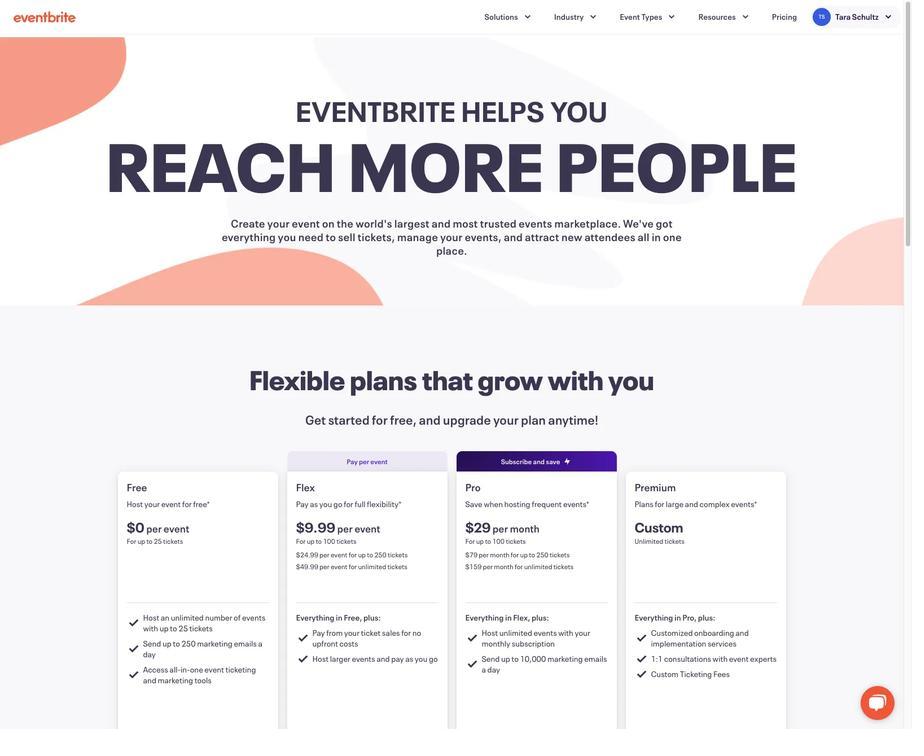 Task type: describe. For each thing, give the bounding box(es) containing it.
frequent
[[532, 499, 562, 509]]

for right $49.99
[[349, 562, 357, 571]]

experts
[[751, 653, 777, 664]]

started
[[328, 412, 370, 428]]

ticketing
[[226, 664, 256, 675]]

events inside host an unlimited number of events with up to 25 tickets
[[242, 612, 266, 623]]

event inside create your event on the world's largest and most trusted events marketplace.  we've got everything you need to sell tickets, manage your events, and attract new attendees all in one place.
[[292, 216, 320, 230]]

types
[[642, 11, 663, 22]]

pricing link
[[763, 6, 807, 28]]

event inside $0 per event for up to 25 tickets
[[164, 522, 189, 535]]

and left save on the right bottom of page
[[533, 457, 545, 466]]

event right $24.99
[[331, 550, 348, 559]]

for for $9.99
[[296, 537, 306, 546]]

tara
[[836, 11, 851, 22]]

and left attract
[[504, 230, 523, 244]]

free
[[127, 481, 147, 494]]

full
[[355, 499, 366, 509]]

save
[[466, 499, 483, 509]]

hosting
[[505, 499, 531, 509]]

anytime!
[[549, 412, 599, 428]]

events* inside premium plans for large and complex events*
[[732, 499, 758, 509]]

industry
[[554, 11, 584, 22]]

host for host larger events and pay as you go
[[313, 653, 329, 664]]

when
[[484, 499, 503, 509]]

you
[[551, 93, 608, 129]]

number
[[205, 612, 232, 623]]

get
[[305, 412, 326, 428]]

marketplace.
[[555, 216, 621, 230]]

your left plan
[[494, 412, 519, 428]]

subscription
[[512, 638, 555, 649]]

a for send up to 10,000 marketing emails a day
[[482, 664, 486, 675]]

on
[[322, 216, 335, 230]]

tickets inside custom unlimited tickets
[[665, 537, 685, 546]]

25 inside $0 per event for up to 25 tickets
[[154, 537, 162, 546]]

your inside pay from your ticket sales for no upfront costs
[[344, 627, 360, 638]]

host unlimited events with your monthly subscription
[[482, 627, 591, 649]]

marketing for 10,000
[[548, 653, 583, 664]]

your left events,
[[441, 230, 463, 244]]

people
[[557, 121, 798, 211]]

$79
[[466, 550, 478, 559]]

larger
[[330, 653, 351, 664]]

consultations
[[665, 653, 712, 664]]

to up $24.99
[[316, 537, 322, 546]]

pro
[[466, 481, 481, 494]]

solutions
[[485, 11, 518, 22]]

custom for custom ticketing fees
[[651, 669, 679, 679]]

largest
[[395, 216, 430, 230]]

the
[[337, 216, 354, 230]]

in for custom
[[675, 612, 682, 623]]

$0 per event for up to 25 tickets
[[127, 518, 189, 546]]

host for host unlimited events with your monthly subscription
[[482, 627, 498, 638]]

flex pay as you go for full flexibility*
[[296, 481, 402, 509]]

fees
[[714, 669, 730, 679]]

subscribe and save
[[501, 457, 560, 466]]

with up fees on the right of the page
[[713, 653, 728, 664]]

for inside free host your event for free*
[[182, 499, 192, 509]]

chat widget region
[[848, 675, 904, 729]]

your inside free host your event for free*
[[144, 499, 160, 509]]

reach more people
[[106, 121, 798, 211]]

to down 'flexibility*'
[[367, 550, 373, 559]]

premium
[[635, 481, 676, 494]]

to down when at the bottom of page
[[485, 537, 491, 546]]

for left free,
[[372, 412, 388, 428]]

and inside access all-in-one event ticketing and marketing tools
[[143, 675, 156, 686]]

more
[[349, 121, 544, 211]]

you inside flex pay as you go for full flexibility*
[[320, 499, 332, 509]]

plan
[[521, 412, 546, 428]]

events* inside pro save when hosting frequent events*
[[564, 499, 590, 509]]

most
[[453, 216, 478, 230]]

grow
[[478, 362, 543, 398]]

host inside free host your event for free*
[[127, 499, 143, 509]]

to inside send up to 10,000 marketing emails a day
[[512, 653, 519, 664]]

customized
[[651, 627, 693, 638]]

$159
[[466, 562, 482, 571]]

per right $79
[[479, 550, 489, 559]]

unlimited
[[635, 537, 664, 546]]

everything
[[222, 230, 276, 244]]

onboarding
[[695, 627, 735, 638]]

flexible
[[250, 362, 345, 398]]

per right "$159"
[[483, 562, 493, 571]]

1 vertical spatial go
[[429, 653, 438, 664]]

bolt fill_svg image
[[563, 457, 572, 466]]

up inside send up to 10,000 marketing emails a day
[[502, 653, 510, 664]]

create
[[231, 216, 265, 230]]

pricing
[[773, 11, 798, 22]]

for right $79
[[511, 550, 519, 559]]

send up to 10,000 marketing emails a day
[[482, 653, 608, 675]]

$49.99
[[296, 562, 318, 571]]

events inside create your event on the world's largest and most trusted events marketplace.  we've got everything you need to sell tickets, manage your events, and attract new attendees all in one place.
[[519, 216, 553, 230]]

per right $29
[[493, 522, 508, 535]]

to inside host an unlimited number of events with up to 25 tickets
[[170, 623, 177, 634]]

pay for pay from your ticket sales for no upfront costs
[[313, 627, 325, 638]]

event down services
[[730, 653, 749, 664]]

premium plans for large and complex events*
[[635, 481, 758, 509]]

sell
[[338, 230, 356, 244]]

get started for free, and upgrade your plan anytime!
[[305, 412, 599, 428]]

monthly
[[482, 638, 511, 649]]

upfront
[[313, 638, 338, 649]]

eventbrite helps you
[[296, 93, 608, 129]]

an
[[161, 612, 170, 623]]

and inside premium plans for large and complex events*
[[685, 499, 699, 509]]

$24.99
[[296, 550, 318, 559]]

event down full
[[355, 522, 381, 535]]

up inside 'send up to 250 marketing emails a day'
[[163, 638, 172, 649]]

plus: for $9.99
[[364, 612, 381, 623]]

solutions link
[[476, 6, 541, 28]]

for right "$159"
[[515, 562, 523, 571]]

per right $24.99
[[320, 550, 330, 559]]

no
[[413, 627, 421, 638]]

event right $49.99
[[331, 562, 348, 571]]

host an unlimited number of events with up to 25 tickets
[[143, 612, 266, 634]]

flex,
[[514, 612, 531, 623]]

services
[[708, 638, 737, 649]]

in inside create your event on the world's largest and most trusted events marketplace.  we've got everything you need to sell tickets, manage your events, and attract new attendees all in one place.
[[652, 230, 661, 244]]

events down pay from your ticket sales for no upfront costs
[[352, 653, 375, 664]]

0 vertical spatial month
[[510, 522, 540, 535]]

pay inside flex pay as you go for full flexibility*
[[296, 499, 309, 509]]

custom unlimited tickets
[[635, 518, 685, 546]]

tickets inside $0 per event for up to 25 tickets
[[163, 537, 183, 546]]

flexibility*
[[367, 499, 402, 509]]

3 everything from the left
[[635, 612, 674, 623]]

pro save when hosting frequent events*
[[466, 481, 590, 509]]

to inside $0 per event for up to 25 tickets
[[147, 537, 153, 546]]

$0
[[127, 518, 145, 537]]

as inside flex pay as you go for full flexibility*
[[310, 499, 318, 509]]

up inside host an unlimited number of events with up to 25 tickets
[[160, 623, 169, 634]]

pro,
[[683, 612, 697, 623]]

tara schultz menu bar
[[811, 6, 902, 28]]

event types
[[620, 11, 663, 22]]

send for send up to 250 marketing emails a day
[[143, 638, 161, 649]]

1:1 consultations with event experts
[[651, 653, 777, 664]]

emails for send up to 250 marketing emails a day
[[234, 638, 257, 649]]

free,
[[344, 612, 362, 623]]

all
[[638, 230, 650, 244]]

event up 'flexibility*'
[[371, 457, 388, 466]]

unlimited inside $29 per month for up to 100 tickets $79 per month for up to 250 tickets $159 per month for unlimited tickets
[[524, 562, 553, 571]]

create your event on the world's largest and most trusted events marketplace.  we've got everything you need to sell tickets, manage your events, and attract new attendees all in one place.
[[222, 216, 682, 258]]

per right $9.99 on the left bottom of the page
[[337, 522, 353, 535]]

event
[[620, 11, 640, 22]]



Task type: vqa. For each thing, say whether or not it's contained in the screenshot.
'search'
no



Task type: locate. For each thing, give the bounding box(es) containing it.
per up flex pay as you go for full flexibility*
[[359, 457, 369, 466]]

1 events* from the left
[[564, 499, 590, 509]]

for inside $9.99 per event for up to 100 tickets $24.99 per event for up to 250 tickets $49.99 per event for unlimited tickets
[[296, 537, 306, 546]]

day inside 'send up to 250 marketing emails a day'
[[143, 649, 156, 660]]

unlimited right an
[[171, 612, 204, 623]]

250 for $29
[[537, 550, 549, 559]]

custom down the '1:1'
[[651, 669, 679, 679]]

0 vertical spatial 25
[[154, 537, 162, 546]]

1 horizontal spatial marketing
[[197, 638, 233, 649]]

1 vertical spatial a
[[482, 664, 486, 675]]

marketing
[[197, 638, 233, 649], [548, 653, 583, 664], [158, 675, 193, 686]]

2 plus: from the left
[[532, 612, 549, 623]]

0 vertical spatial one
[[663, 230, 682, 244]]

1 vertical spatial day
[[488, 664, 500, 675]]

1 horizontal spatial 100
[[493, 537, 505, 546]]

one
[[663, 230, 682, 244], [190, 664, 203, 675]]

unlimited inside host unlimited events with your monthly subscription
[[500, 627, 533, 638]]

0 vertical spatial custom
[[635, 518, 684, 537]]

1 vertical spatial send
[[482, 653, 500, 664]]

up up $79
[[476, 537, 484, 546]]

everything up customized
[[635, 612, 674, 623]]

of
[[234, 612, 241, 623]]

1 horizontal spatial as
[[406, 653, 414, 664]]

host down free
[[127, 499, 143, 509]]

custom
[[635, 518, 684, 537], [651, 669, 679, 679]]

with left an
[[143, 623, 158, 634]]

1 horizontal spatial emails
[[585, 653, 608, 664]]

and inside customized onboarding and implementation services
[[736, 627, 749, 638]]

tara schultz
[[836, 11, 879, 22]]

0 horizontal spatial emails
[[234, 638, 257, 649]]

to up all-
[[173, 638, 180, 649]]

day for send up to 10,000 marketing emails a day
[[488, 664, 500, 675]]

custom ticketing fees
[[651, 669, 730, 679]]

1 horizontal spatial go
[[429, 653, 438, 664]]

marketing inside access all-in-one event ticketing and marketing tools
[[158, 675, 193, 686]]

sales
[[382, 627, 400, 638]]

a
[[258, 638, 263, 649], [482, 664, 486, 675]]

to left '10,000'
[[512, 653, 519, 664]]

events,
[[465, 230, 502, 244]]

2 horizontal spatial everything
[[635, 612, 674, 623]]

month right $79
[[490, 550, 510, 559]]

1 horizontal spatial everything
[[466, 612, 504, 623]]

free host your event for free*
[[127, 481, 210, 509]]

1 vertical spatial pay
[[296, 499, 309, 509]]

host inside host an unlimited number of events with up to 25 tickets
[[143, 612, 159, 623]]

1 vertical spatial one
[[190, 664, 203, 675]]

3 for from the left
[[466, 537, 475, 546]]

events right trusted
[[519, 216, 553, 230]]

unlimited inside $9.99 per event for up to 100 tickets $24.99 per event for up to 250 tickets $49.99 per event for unlimited tickets
[[358, 562, 387, 571]]

to left sell
[[326, 230, 336, 244]]

250 down 'flexibility*'
[[375, 550, 387, 559]]

pay from your ticket sales for no upfront costs
[[313, 627, 421, 649]]

your
[[267, 216, 290, 230], [441, 230, 463, 244], [494, 412, 519, 428], [144, 499, 160, 509], [344, 627, 360, 638], [575, 627, 591, 638]]

a for send up to 250 marketing emails a day
[[258, 638, 263, 649]]

custom for custom unlimited tickets
[[635, 518, 684, 537]]

large
[[666, 499, 684, 509]]

0 horizontal spatial day
[[143, 649, 156, 660]]

unlimited up flex,
[[524, 562, 553, 571]]

access
[[143, 664, 168, 675]]

0 vertical spatial day
[[143, 649, 156, 660]]

for inside $0 per event for up to 25 tickets
[[127, 537, 136, 546]]

0 horizontal spatial plus:
[[364, 612, 381, 623]]

in-
[[181, 664, 190, 675]]

2 for from the left
[[296, 537, 306, 546]]

up down an
[[163, 638, 172, 649]]

and left all-
[[143, 675, 156, 686]]

got
[[656, 216, 673, 230]]

per
[[359, 457, 369, 466], [146, 522, 162, 535], [337, 522, 353, 535], [493, 522, 508, 535], [320, 550, 330, 559], [479, 550, 489, 559], [320, 562, 330, 571], [483, 562, 493, 571]]

unlimited inside host an unlimited number of events with up to 25 tickets
[[171, 612, 204, 623]]

to inside 'send up to 250 marketing emails a day'
[[173, 638, 180, 649]]

per inside $0 per event for up to 25 tickets
[[146, 522, 162, 535]]

flex
[[296, 481, 315, 494]]

2 vertical spatial month
[[494, 562, 514, 571]]

1 everything from the left
[[296, 612, 335, 623]]

0 horizontal spatial marketing
[[158, 675, 193, 686]]

1 vertical spatial marketing
[[548, 653, 583, 664]]

2 horizontal spatial marketing
[[548, 653, 583, 664]]

up inside $0 per event for up to 25 tickets
[[138, 537, 145, 546]]

plus: up onboarding
[[699, 612, 716, 623]]

for inside $29 per month for up to 100 tickets $79 per month for up to 250 tickets $159 per month for unlimited tickets
[[466, 537, 475, 546]]

0 horizontal spatial everything
[[296, 612, 335, 623]]

marketing down host an unlimited number of events with up to 25 tickets on the bottom left of the page
[[197, 638, 233, 649]]

250 down host an unlimited number of events with up to 25 tickets on the bottom left of the page
[[182, 638, 196, 649]]

for inside flex pay as you go for full flexibility*
[[344, 499, 354, 509]]

place.
[[437, 243, 468, 258]]

everything for $9.99
[[296, 612, 335, 623]]

2 everything from the left
[[466, 612, 504, 623]]

everything in flex, plus:
[[466, 612, 549, 623]]

with inside host an unlimited number of events with up to 25 tickets
[[143, 623, 158, 634]]

events up '10,000'
[[534, 627, 557, 638]]

marketing inside 'send up to 250 marketing emails a day'
[[197, 638, 233, 649]]

to right $0
[[147, 537, 153, 546]]

100 for $9.99
[[323, 537, 335, 546]]

2 horizontal spatial for
[[466, 537, 475, 546]]

250 inside 'send up to 250 marketing emails a day'
[[182, 638, 196, 649]]

world's
[[356, 216, 392, 230]]

one right all
[[663, 230, 682, 244]]

flexible plans that grow with you
[[250, 362, 655, 398]]

0 horizontal spatial one
[[190, 664, 203, 675]]

emails inside send up to 10,000 marketing emails a day
[[585, 653, 608, 664]]

go inside flex pay as you go for full flexibility*
[[334, 499, 343, 509]]

1 horizontal spatial one
[[663, 230, 682, 244]]

from
[[327, 627, 343, 638]]

go left full
[[334, 499, 343, 509]]

per right $49.99
[[320, 562, 330, 571]]

250
[[375, 550, 387, 559], [537, 550, 549, 559], [182, 638, 196, 649]]

host down upfront
[[313, 653, 329, 664]]

a inside 'send up to 250 marketing emails a day'
[[258, 638, 263, 649]]

industry link
[[545, 6, 607, 28]]

250 inside $9.99 per event for up to 100 tickets $24.99 per event for up to 250 tickets $49.99 per event for unlimited tickets
[[375, 550, 387, 559]]

1 horizontal spatial send
[[482, 653, 500, 664]]

with
[[548, 362, 604, 398], [143, 623, 158, 634], [559, 627, 574, 638], [713, 653, 728, 664]]

in for pro
[[506, 612, 512, 623]]

reach
[[106, 121, 336, 211]]

to down hosting
[[529, 550, 535, 559]]

pay up flex pay as you go for full flexibility*
[[347, 457, 358, 466]]

event types link
[[611, 6, 685, 28]]

resources
[[699, 11, 736, 22]]

for left no
[[402, 627, 411, 638]]

1 vertical spatial as
[[406, 653, 414, 664]]

1 horizontal spatial day
[[488, 664, 500, 675]]

plus: for $29
[[532, 612, 549, 623]]

and right onboarding
[[736, 627, 749, 638]]

1 vertical spatial month
[[490, 550, 510, 559]]

0 horizontal spatial as
[[310, 499, 318, 509]]

in left flex,
[[506, 612, 512, 623]]

and
[[432, 216, 451, 230], [504, 230, 523, 244], [419, 412, 441, 428], [533, 457, 545, 466], [685, 499, 699, 509], [736, 627, 749, 638], [377, 653, 390, 664], [143, 675, 156, 686]]

events* right frequent
[[564, 499, 590, 509]]

in right all
[[652, 230, 661, 244]]

send down monthly
[[482, 653, 500, 664]]

up up access
[[160, 623, 169, 634]]

100 inside $29 per month for up to 100 tickets $79 per month for up to 250 tickets $159 per month for unlimited tickets
[[493, 537, 505, 546]]

free*
[[193, 499, 210, 509]]

1 vertical spatial custom
[[651, 669, 679, 679]]

0 vertical spatial marketing
[[197, 638, 233, 649]]

custom down plans
[[635, 518, 684, 537]]

events right of
[[242, 612, 266, 623]]

event down 'send up to 250 marketing emails a day'
[[205, 664, 224, 675]]

event inside free host your event for free*
[[161, 499, 181, 509]]

for
[[127, 537, 136, 546], [296, 537, 306, 546], [466, 537, 475, 546]]

pay per event
[[347, 457, 388, 466]]

100 inside $9.99 per event for up to 100 tickets $24.99 per event for up to 250 tickets $49.99 per event for unlimited tickets
[[323, 537, 335, 546]]

ticketing
[[680, 669, 712, 679]]

up up $24.99
[[307, 537, 315, 546]]

for right $24.99
[[349, 550, 357, 559]]

0 vertical spatial as
[[310, 499, 318, 509]]

host larger events and pay as you go
[[313, 653, 438, 664]]

go
[[334, 499, 343, 509], [429, 653, 438, 664]]

with inside host unlimited events with your monthly subscription
[[559, 627, 574, 638]]

25 right an
[[179, 623, 188, 634]]

host for host an unlimited number of events with up to 25 tickets
[[143, 612, 159, 623]]

you
[[278, 230, 296, 244], [609, 362, 655, 398], [320, 499, 332, 509], [415, 653, 428, 664]]

with up "anytime!"
[[548, 362, 604, 398]]

1 100 from the left
[[323, 537, 335, 546]]

day up access
[[143, 649, 156, 660]]

as down the flex
[[310, 499, 318, 509]]

day down monthly
[[488, 664, 500, 675]]

host
[[127, 499, 143, 509], [143, 612, 159, 623], [482, 627, 498, 638], [313, 653, 329, 664]]

25 inside host an unlimited number of events with up to 25 tickets
[[179, 623, 188, 634]]

2 vertical spatial pay
[[313, 627, 325, 638]]

0 horizontal spatial events*
[[564, 499, 590, 509]]

for inside premium plans for large and complex events*
[[655, 499, 665, 509]]

emails for send up to 10,000 marketing emails a day
[[585, 653, 608, 664]]

marketing for 250
[[197, 638, 233, 649]]

1 vertical spatial 25
[[179, 623, 188, 634]]

$9.99 per event for up to 100 tickets $24.99 per event for up to 250 tickets $49.99 per event for unlimited tickets
[[296, 518, 408, 571]]

and left most
[[432, 216, 451, 230]]

your inside host unlimited events with your monthly subscription
[[575, 627, 591, 638]]

you inside create your event on the world's largest and most trusted events marketplace.  we've got everything you need to sell tickets, manage your events, and attract new attendees all in one place.
[[278, 230, 296, 244]]

go right 'pay'
[[429, 653, 438, 664]]

250 for $9.99
[[375, 550, 387, 559]]

emails inside 'send up to 250 marketing emails a day'
[[234, 638, 257, 649]]

free,
[[390, 412, 417, 428]]

25 right $0
[[154, 537, 162, 546]]

2 horizontal spatial 250
[[537, 550, 549, 559]]

costs
[[340, 638, 358, 649]]

$29
[[466, 518, 491, 537]]

day for send up to 250 marketing emails a day
[[143, 649, 156, 660]]

up down full
[[358, 550, 366, 559]]

send
[[143, 638, 161, 649], [482, 653, 500, 664]]

event left on on the left top of page
[[292, 216, 320, 230]]

as
[[310, 499, 318, 509], [406, 653, 414, 664]]

1 horizontal spatial for
[[296, 537, 306, 546]]

trusted
[[480, 216, 517, 230]]

helps
[[462, 93, 545, 129]]

one right all-
[[190, 664, 203, 675]]

manage
[[397, 230, 438, 244]]

pay
[[392, 653, 404, 664]]

0 horizontal spatial 250
[[182, 638, 196, 649]]

your up send up to 10,000 marketing emails a day
[[575, 627, 591, 638]]

with right subscription
[[559, 627, 574, 638]]

0 horizontal spatial pay
[[296, 499, 309, 509]]

send for send up to 10,000 marketing emails a day
[[482, 653, 500, 664]]

one inside access all-in-one event ticketing and marketing tools
[[190, 664, 203, 675]]

all-
[[170, 664, 181, 675]]

0 vertical spatial go
[[334, 499, 343, 509]]

day inside send up to 10,000 marketing emails a day
[[488, 664, 500, 675]]

event down free host your event for free*
[[164, 522, 189, 535]]

for
[[372, 412, 388, 428], [182, 499, 192, 509], [344, 499, 354, 509], [655, 499, 665, 509], [349, 550, 357, 559], [511, 550, 519, 559], [349, 562, 357, 571], [515, 562, 523, 571], [402, 627, 411, 638]]

plans
[[350, 362, 417, 398]]

one inside create your event on the world's largest and most trusted events marketplace.  we've got everything you need to sell tickets, manage your events, and attract new attendees all in one place.
[[663, 230, 682, 244]]

1:1
[[651, 653, 663, 664]]

0 vertical spatial send
[[143, 638, 161, 649]]

and right free,
[[419, 412, 441, 428]]

send inside send up to 10,000 marketing emails a day
[[482, 653, 500, 664]]

250 down frequent
[[537, 550, 549, 559]]

in left the free,
[[336, 612, 343, 623]]

0 horizontal spatial for
[[127, 537, 136, 546]]

eventbrite
[[296, 93, 456, 129]]

25
[[154, 537, 162, 546], [179, 623, 188, 634]]

1 horizontal spatial pay
[[313, 627, 325, 638]]

ticket
[[361, 627, 381, 638]]

for up $24.99
[[296, 537, 306, 546]]

for down free
[[127, 537, 136, 546]]

for left free*
[[182, 499, 192, 509]]

0 horizontal spatial 100
[[323, 537, 335, 546]]

events inside host unlimited events with your monthly subscription
[[534, 627, 557, 638]]

event inside access all-in-one event ticketing and marketing tools
[[205, 664, 224, 675]]

marketing inside send up to 10,000 marketing emails a day
[[548, 653, 583, 664]]

1 horizontal spatial 25
[[179, 623, 188, 634]]

marketing left tools
[[158, 675, 193, 686]]

0 horizontal spatial send
[[143, 638, 161, 649]]

events*
[[564, 499, 590, 509], [732, 499, 758, 509]]

for left large at the right of page
[[655, 499, 665, 509]]

tickets inside host an unlimited number of events with up to 25 tickets
[[190, 623, 213, 634]]

eventbrite image
[[14, 11, 76, 23]]

1 horizontal spatial events*
[[732, 499, 758, 509]]

2 horizontal spatial pay
[[347, 457, 358, 466]]

0 horizontal spatial go
[[334, 499, 343, 509]]

send up access
[[143, 638, 161, 649]]

to right an
[[170, 623, 177, 634]]

1 plus: from the left
[[364, 612, 381, 623]]

up down hosting
[[520, 550, 528, 559]]

host down everything in flex, plus:
[[482, 627, 498, 638]]

1 horizontal spatial plus:
[[532, 612, 549, 623]]

host left an
[[143, 612, 159, 623]]

1 for from the left
[[127, 537, 136, 546]]

save
[[546, 457, 560, 466]]

need
[[298, 230, 324, 244]]

2 100 from the left
[[493, 537, 505, 546]]

customized onboarding and implementation services
[[651, 627, 749, 649]]

for for $0
[[127, 537, 136, 546]]

to inside create your event on the world's largest and most trusted events marketplace.  we've got everything you need to sell tickets, manage your events, and attract new attendees all in one place.
[[326, 230, 336, 244]]

1 vertical spatial emails
[[585, 653, 608, 664]]

complex
[[700, 499, 730, 509]]

for left full
[[344, 499, 354, 509]]

attract
[[525, 230, 560, 244]]

tickets
[[163, 537, 183, 546], [337, 537, 357, 546], [506, 537, 526, 546], [665, 537, 685, 546], [388, 550, 408, 559], [550, 550, 570, 559], [388, 562, 408, 571], [554, 562, 574, 571], [190, 623, 213, 634]]

for up $79
[[466, 537, 475, 546]]

1 horizontal spatial 250
[[375, 550, 387, 559]]

everything up from
[[296, 612, 335, 623]]

$9.99
[[296, 518, 336, 537]]

resources link
[[690, 6, 759, 28]]

for inside pay from your ticket sales for no upfront costs
[[402, 627, 411, 638]]

2 horizontal spatial plus:
[[699, 612, 716, 623]]

emails
[[234, 638, 257, 649], [585, 653, 608, 664]]

send inside 'send up to 250 marketing emails a day'
[[143, 638, 161, 649]]

up down monthly
[[502, 653, 510, 664]]

0 horizontal spatial 25
[[154, 537, 162, 546]]

0 vertical spatial emails
[[234, 638, 257, 649]]

for for $29
[[466, 537, 475, 546]]

0 horizontal spatial a
[[258, 638, 263, 649]]

month right "$159"
[[494, 562, 514, 571]]

everything
[[296, 612, 335, 623], [466, 612, 504, 623], [635, 612, 674, 623]]

everything up monthly
[[466, 612, 504, 623]]

to
[[326, 230, 336, 244], [147, 537, 153, 546], [316, 537, 322, 546], [485, 537, 491, 546], [367, 550, 373, 559], [529, 550, 535, 559], [170, 623, 177, 634], [173, 638, 180, 649], [512, 653, 519, 664]]

custom inside custom unlimited tickets
[[635, 518, 684, 537]]

0 vertical spatial pay
[[347, 457, 358, 466]]

in left pro,
[[675, 612, 682, 623]]

pay inside pay from your ticket sales for no upfront costs
[[313, 627, 325, 638]]

2 events* from the left
[[732, 499, 758, 509]]

100 for $29
[[493, 537, 505, 546]]

events
[[519, 216, 553, 230], [242, 612, 266, 623], [534, 627, 557, 638], [352, 653, 375, 664]]

per right $0
[[146, 522, 162, 535]]

everything for $29
[[466, 612, 504, 623]]

events* right complex
[[732, 499, 758, 509]]

your right create at the top left of page
[[267, 216, 290, 230]]

marketing right '10,000'
[[548, 653, 583, 664]]

3 plus: from the left
[[699, 612, 716, 623]]

subscribe
[[501, 457, 532, 466]]

tickets,
[[358, 230, 395, 244]]

pay down the flex
[[296, 499, 309, 509]]

pay left from
[[313, 627, 325, 638]]

host inside host unlimited events with your monthly subscription
[[482, 627, 498, 638]]

new
[[562, 230, 583, 244]]

pay for pay per event
[[347, 457, 358, 466]]

your down free
[[144, 499, 160, 509]]

250 inside $29 per month for up to 100 tickets $79 per month for up to 250 tickets $159 per month for unlimited tickets
[[537, 550, 549, 559]]

in for flex
[[336, 612, 343, 623]]

and left 'pay'
[[377, 653, 390, 664]]

2 vertical spatial marketing
[[158, 675, 193, 686]]

0 vertical spatial a
[[258, 638, 263, 649]]

everything in free, plus:
[[296, 612, 381, 623]]

1 horizontal spatial a
[[482, 664, 486, 675]]

a inside send up to 10,000 marketing emails a day
[[482, 664, 486, 675]]



